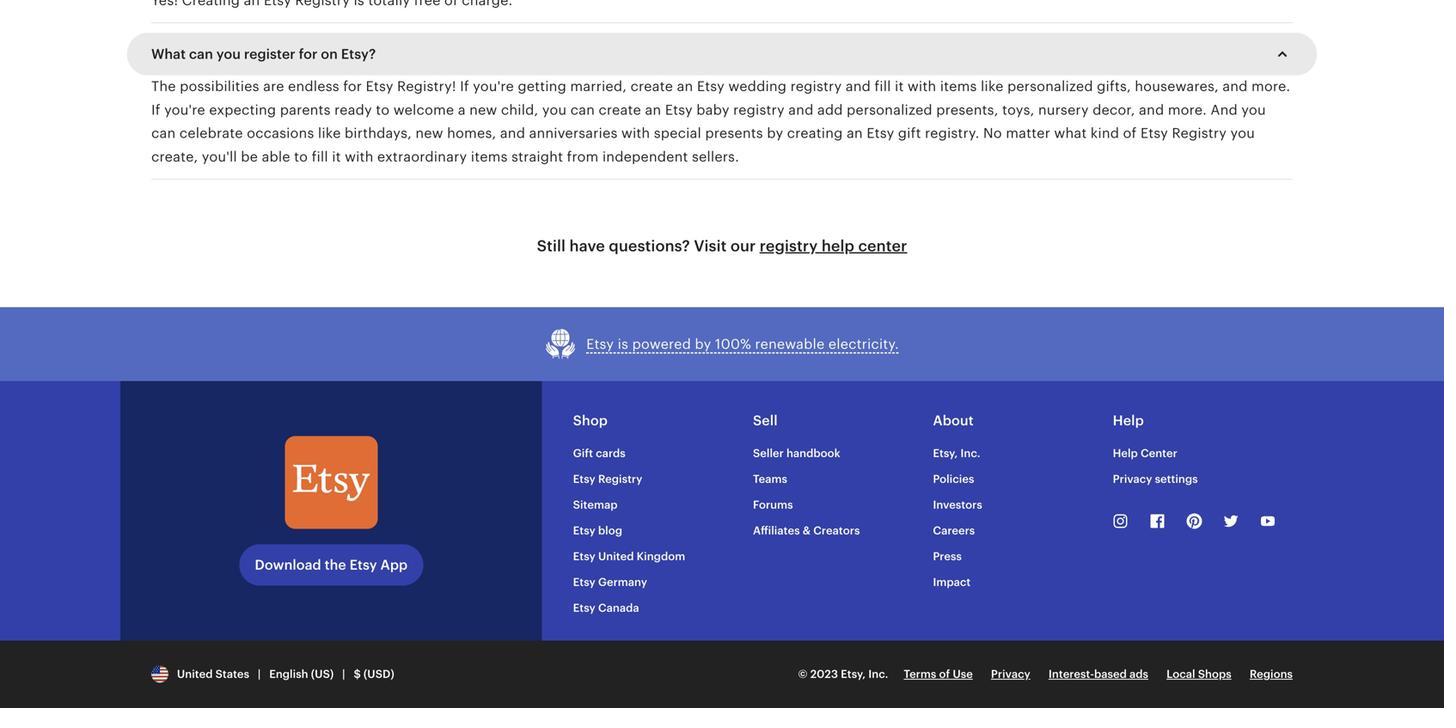 Task type: describe. For each thing, give the bounding box(es) containing it.
creating
[[787, 126, 843, 141]]

the possibilities are endless for etsy registry! if you're getting married, create an etsy wedding registry and fill it with items like personalized gifts, housewares, and more. if you're expecting parents ready to welcome a new child, you can create an etsy baby registry and add personalized presents, toys, nursery decor, and more. and you can celebrate occasions like birthdays, new homes, and anniversaries with special presents by creating an etsy gift registry. no matter what kind of etsy registry you create, you'll be able to fill it with extraordinary items straight from independent sellers.
[[151, 79, 1291, 164]]

0 vertical spatial more.
[[1252, 79, 1291, 94]]

the
[[325, 558, 346, 573]]

be
[[241, 149, 258, 164]]

privacy for privacy settings
[[1113, 473, 1153, 486]]

press
[[933, 550, 962, 563]]

help
[[822, 237, 855, 255]]

teams
[[753, 473, 788, 486]]

still have questions? visit our registry help center
[[537, 237, 908, 255]]

registry inside the possibilities are endless for etsy registry! if you're getting married, create an etsy wedding registry and fill it with items like personalized gifts, housewares, and more. if you're expecting parents ready to welcome a new child, you can create an etsy baby registry and add personalized presents, toys, nursery decor, and more. and you can celebrate occasions like birthdays, new homes, and anniversaries with special presents by creating an etsy gift registry. no matter what kind of etsy registry you create, you'll be able to fill it with extraordinary items straight from independent sellers.
[[1172, 126, 1227, 141]]

1 horizontal spatial with
[[622, 126, 650, 141]]

etsy registry
[[573, 473, 643, 486]]

0 horizontal spatial can
[[151, 126, 176, 141]]

seller handbook link
[[753, 447, 841, 460]]

1 horizontal spatial if
[[460, 79, 469, 94]]

occasions
[[247, 126, 314, 141]]

0 horizontal spatial fill
[[312, 149, 328, 164]]

interest-
[[1049, 668, 1095, 681]]

endless
[[288, 79, 340, 94]]

states
[[216, 668, 249, 681]]

local
[[1167, 668, 1196, 681]]

sellers.
[[692, 149, 740, 164]]

center
[[859, 237, 908, 255]]

center
[[1141, 447, 1178, 460]]

registry.
[[925, 126, 980, 141]]

1 vertical spatial personalized
[[847, 102, 933, 118]]

0 horizontal spatial more.
[[1168, 102, 1207, 118]]

no
[[984, 126, 1003, 141]]

a
[[458, 102, 466, 118]]

0 horizontal spatial to
[[294, 149, 308, 164]]

create,
[[151, 149, 198, 164]]

what can you register for on etsy?
[[151, 47, 376, 62]]

married,
[[570, 79, 627, 94]]

welcome
[[394, 102, 454, 118]]

2 vertical spatial an
[[847, 126, 863, 141]]

us image
[[151, 666, 169, 683]]

download the etsy app link
[[239, 545, 423, 586]]

what
[[151, 47, 186, 62]]

for for register
[[299, 47, 318, 62]]

0 vertical spatial fill
[[875, 79, 891, 94]]

press link
[[933, 550, 962, 563]]

&
[[803, 525, 811, 537]]

etsy right the the
[[350, 558, 377, 573]]

what can you register for on etsy? button
[[136, 34, 1309, 75]]

0 vertical spatial like
[[981, 79, 1004, 94]]

privacy settings link
[[1113, 473, 1198, 486]]

is
[[618, 337, 629, 352]]

of inside the possibilities are endless for etsy registry! if you're getting married, create an etsy wedding registry and fill it with items like personalized gifts, housewares, and more. if you're expecting parents ready to welcome a new child, you can create an etsy baby registry and add personalized presents, toys, nursery decor, and more. and you can celebrate occasions like birthdays, new homes, and anniversaries with special presents by creating an etsy gift registry. no matter what kind of etsy registry you create, you'll be able to fill it with extraordinary items straight from independent sellers.
[[1124, 126, 1137, 141]]

settings
[[1155, 473, 1198, 486]]

registry help center link
[[760, 237, 908, 255]]

1 horizontal spatial inc.
[[961, 447, 981, 460]]

about
[[933, 413, 974, 429]]

you down and
[[1231, 126, 1255, 141]]

0 vertical spatial create
[[631, 79, 673, 94]]

privacy link
[[991, 668, 1031, 681]]

anniversaries
[[529, 126, 618, 141]]

1 horizontal spatial an
[[677, 79, 693, 94]]

register
[[244, 47, 296, 62]]

download
[[255, 558, 321, 573]]

sitemap link
[[573, 499, 618, 512]]

presents
[[705, 126, 763, 141]]

1 horizontal spatial it
[[895, 79, 904, 94]]

from
[[567, 149, 599, 164]]

1 horizontal spatial you're
[[473, 79, 514, 94]]

2 horizontal spatial with
[[908, 79, 937, 94]]

policies link
[[933, 473, 975, 486]]

0 vertical spatial to
[[376, 102, 390, 118]]

by inside the possibilities are endless for etsy registry! if you're getting married, create an etsy wedding registry and fill it with items like personalized gifts, housewares, and more. if you're expecting parents ready to welcome a new child, you can create an etsy baby registry and add personalized presents, toys, nursery decor, and more. and you can celebrate occasions like birthdays, new homes, and anniversaries with special presents by creating an etsy gift registry. no matter what kind of etsy registry you create, you'll be able to fill it with extraordinary items straight from independent sellers.
[[767, 126, 784, 141]]

etsy is powered by 100% renewable electricity. button
[[545, 328, 899, 361]]

help center link
[[1113, 447, 1178, 460]]

2 vertical spatial registry
[[760, 237, 818, 255]]

affiliates & creators
[[753, 525, 860, 537]]

1 vertical spatial can
[[571, 102, 595, 118]]

are
[[263, 79, 284, 94]]

what
[[1055, 126, 1087, 141]]

impact
[[933, 576, 971, 589]]

etsy germany
[[573, 576, 648, 589]]

powered
[[632, 337, 691, 352]]

extraordinary
[[377, 149, 467, 164]]

0 vertical spatial united
[[598, 550, 634, 563]]

etsy inside button
[[587, 337, 614, 352]]

can inside dropdown button
[[189, 47, 213, 62]]

1 horizontal spatial personalized
[[1008, 79, 1094, 94]]

help for help
[[1113, 413, 1145, 429]]

2 | from the left
[[342, 668, 345, 681]]

regions
[[1250, 668, 1293, 681]]

straight
[[512, 149, 563, 164]]

etsy germany link
[[573, 576, 648, 589]]

privacy settings
[[1113, 473, 1198, 486]]

still
[[537, 237, 566, 255]]

1 horizontal spatial etsy,
[[933, 447, 958, 460]]

careers link
[[933, 525, 975, 537]]

etsy, inc. link
[[933, 447, 981, 460]]

affiliates
[[753, 525, 800, 537]]

visit
[[694, 237, 727, 255]]

©
[[798, 668, 808, 681]]

you down getting
[[542, 102, 567, 118]]

etsy blog
[[573, 525, 623, 537]]

etsy united kingdom link
[[573, 550, 686, 563]]

based
[[1095, 668, 1127, 681]]



Task type: locate. For each thing, give the bounding box(es) containing it.
0 vertical spatial by
[[767, 126, 784, 141]]

investors link
[[933, 499, 983, 512]]

germany
[[598, 576, 648, 589]]

etsy, inc.
[[933, 447, 981, 460]]

to right able
[[294, 149, 308, 164]]

0 horizontal spatial united
[[177, 668, 213, 681]]

1 vertical spatial more.
[[1168, 102, 1207, 118]]

1 vertical spatial etsy,
[[841, 668, 866, 681]]

0 vertical spatial items
[[941, 79, 977, 94]]

0 vertical spatial inc.
[[961, 447, 981, 460]]

0 horizontal spatial like
[[318, 126, 341, 141]]

you're up child,
[[473, 79, 514, 94]]

it
[[895, 79, 904, 94], [332, 149, 341, 164]]

you up possibilities
[[217, 47, 241, 62]]

etsy,
[[933, 447, 958, 460], [841, 668, 866, 681]]

for for endless
[[343, 79, 362, 94]]

interest-based ads
[[1049, 668, 1149, 681]]

1 vertical spatial by
[[695, 337, 712, 352]]

1 vertical spatial registry
[[734, 102, 785, 118]]

1 vertical spatial you're
[[164, 102, 205, 118]]

0 vertical spatial for
[[299, 47, 318, 62]]

0 horizontal spatial items
[[471, 149, 508, 164]]

parents
[[280, 102, 331, 118]]

registry right our
[[760, 237, 818, 255]]

by
[[767, 126, 784, 141], [695, 337, 712, 352]]

kind
[[1091, 126, 1120, 141]]

etsy blog link
[[573, 525, 623, 537]]

you're
[[473, 79, 514, 94], [164, 102, 205, 118]]

on
[[321, 47, 338, 62]]

canada
[[598, 602, 639, 615]]

can up "anniversaries"
[[571, 102, 595, 118]]

with down birthdays,
[[345, 149, 374, 164]]

registry down and
[[1172, 126, 1227, 141]]

by inside button
[[695, 337, 712, 352]]

ready
[[335, 102, 372, 118]]

personalized up gift
[[847, 102, 933, 118]]

2 help from the top
[[1113, 447, 1138, 460]]

privacy
[[1113, 473, 1153, 486], [991, 668, 1031, 681]]

like up presents,
[[981, 79, 1004, 94]]

help up help center
[[1113, 413, 1145, 429]]

1 horizontal spatial more.
[[1252, 79, 1291, 94]]

for inside the possibilities are endless for etsy registry! if you're getting married, create an etsy wedding registry and fill it with items like personalized gifts, housewares, and more. if you're expecting parents ready to welcome a new child, you can create an etsy baby registry and add personalized presents, toys, nursery decor, and more. and you can celebrate occasions like birthdays, new homes, and anniversaries with special presents by creating an etsy gift registry. no matter what kind of etsy registry you create, you'll be able to fill it with extraordinary items straight from independent sellers.
[[343, 79, 362, 94]]

0 horizontal spatial etsy,
[[841, 668, 866, 681]]

1 horizontal spatial new
[[470, 102, 497, 118]]

0 vertical spatial privacy
[[1113, 473, 1153, 486]]

if down the
[[151, 102, 161, 118]]

shops
[[1199, 668, 1232, 681]]

independent
[[603, 149, 688, 164]]

toys,
[[1003, 102, 1035, 118]]

0 horizontal spatial with
[[345, 149, 374, 164]]

2 vertical spatial can
[[151, 126, 176, 141]]

1 horizontal spatial items
[[941, 79, 977, 94]]

sell
[[753, 413, 778, 429]]

help
[[1113, 413, 1145, 429], [1113, 447, 1138, 460]]

cards
[[596, 447, 626, 460]]

items
[[941, 79, 977, 94], [471, 149, 508, 164]]

1 vertical spatial of
[[939, 668, 950, 681]]

1 horizontal spatial like
[[981, 79, 1004, 94]]

new down welcome
[[416, 126, 443, 141]]

you'll
[[202, 149, 237, 164]]

0 horizontal spatial new
[[416, 126, 443, 141]]

| right states
[[258, 668, 261, 681]]

1 horizontal spatial united
[[598, 550, 634, 563]]

housewares,
[[1135, 79, 1219, 94]]

0 horizontal spatial if
[[151, 102, 161, 118]]

registry
[[791, 79, 842, 94], [734, 102, 785, 118], [760, 237, 818, 255]]

0 vertical spatial registry
[[1172, 126, 1227, 141]]

0 horizontal spatial of
[[939, 668, 950, 681]]

sitemap
[[573, 499, 618, 512]]

0 vertical spatial if
[[460, 79, 469, 94]]

teams link
[[753, 473, 788, 486]]

like down ready
[[318, 126, 341, 141]]

for left on
[[299, 47, 318, 62]]

registry down wedding
[[734, 102, 785, 118]]

inc. left "terms" on the bottom right of the page
[[869, 668, 889, 681]]

1 vertical spatial like
[[318, 126, 341, 141]]

expecting
[[209, 102, 276, 118]]

registry down "cards" on the left bottom
[[598, 473, 643, 486]]

united right us image
[[177, 668, 213, 681]]

1 vertical spatial items
[[471, 149, 508, 164]]

etsy is powered by 100% renewable electricity.
[[587, 337, 899, 352]]

0 horizontal spatial personalized
[[847, 102, 933, 118]]

privacy right use
[[991, 668, 1031, 681]]

create down married, on the left top
[[599, 102, 642, 118]]

more.
[[1252, 79, 1291, 94], [1168, 102, 1207, 118]]

personalized
[[1008, 79, 1094, 94], [847, 102, 933, 118]]

0 vertical spatial it
[[895, 79, 904, 94]]

an
[[677, 79, 693, 94], [645, 102, 662, 118], [847, 126, 863, 141]]

if up a
[[460, 79, 469, 94]]

of left use
[[939, 668, 950, 681]]

0 horizontal spatial privacy
[[991, 668, 1031, 681]]

new right a
[[470, 102, 497, 118]]

seller
[[753, 447, 784, 460]]

and
[[1211, 102, 1238, 118]]

etsy down gift
[[573, 473, 596, 486]]

privacy for privacy link
[[991, 668, 1031, 681]]

help center
[[1113, 447, 1178, 460]]

able
[[262, 149, 290, 164]]

1 vertical spatial an
[[645, 102, 662, 118]]

0 vertical spatial can
[[189, 47, 213, 62]]

registry
[[1172, 126, 1227, 141], [598, 473, 643, 486]]

(us)
[[311, 668, 334, 681]]

items down homes,
[[471, 149, 508, 164]]

interest-based ads link
[[1049, 668, 1149, 681]]

affiliates & creators link
[[753, 525, 860, 537]]

etsy up baby on the top
[[697, 79, 725, 94]]

can up create,
[[151, 126, 176, 141]]

you inside dropdown button
[[217, 47, 241, 62]]

0 vertical spatial of
[[1124, 126, 1137, 141]]

local shops
[[1167, 668, 1232, 681]]

etsy left canada
[[573, 602, 596, 615]]

can right what
[[189, 47, 213, 62]]

1 horizontal spatial for
[[343, 79, 362, 94]]

investors
[[933, 499, 983, 512]]

etsy left "blog"
[[573, 525, 596, 537]]

| left $
[[342, 668, 345, 681]]

1 horizontal spatial to
[[376, 102, 390, 118]]

regions button
[[1250, 667, 1293, 683]]

items up presents,
[[941, 79, 977, 94]]

forums link
[[753, 499, 793, 512]]

0 horizontal spatial inc.
[[869, 668, 889, 681]]

etsy registry link
[[573, 473, 643, 486]]

1 horizontal spatial can
[[189, 47, 213, 62]]

1 horizontal spatial by
[[767, 126, 784, 141]]

you're down the
[[164, 102, 205, 118]]

0 vertical spatial an
[[677, 79, 693, 94]]

1 vertical spatial if
[[151, 102, 161, 118]]

inc. up policies link
[[961, 447, 981, 460]]

etsy right kind
[[1141, 126, 1169, 141]]

download the etsy app
[[255, 558, 408, 573]]

1 vertical spatial inc.
[[869, 668, 889, 681]]

1 vertical spatial create
[[599, 102, 642, 118]]

by left 100%
[[695, 337, 712, 352]]

the
[[151, 79, 176, 94]]

app
[[381, 558, 408, 573]]

1 vertical spatial it
[[332, 149, 341, 164]]

0 vertical spatial registry
[[791, 79, 842, 94]]

|
[[258, 668, 261, 681], [342, 668, 345, 681]]

united down "blog"
[[598, 550, 634, 563]]

2 horizontal spatial can
[[571, 102, 595, 118]]

0 vertical spatial you're
[[473, 79, 514, 94]]

shop
[[573, 413, 608, 429]]

gift cards link
[[573, 447, 626, 460]]

1 horizontal spatial privacy
[[1113, 473, 1153, 486]]

our
[[731, 237, 756, 255]]

terms of use link
[[904, 668, 973, 681]]

etsy up etsy canada
[[573, 576, 596, 589]]

for inside dropdown button
[[299, 47, 318, 62]]

create right married, on the left top
[[631, 79, 673, 94]]

etsy united kingdom
[[573, 550, 686, 563]]

special
[[654, 126, 702, 141]]

policies
[[933, 473, 975, 486]]

homes,
[[447, 126, 497, 141]]

1 horizontal spatial |
[[342, 668, 345, 681]]

etsy up 'special' on the left of page
[[665, 102, 693, 118]]

1 horizontal spatial fill
[[875, 79, 891, 94]]

0 vertical spatial help
[[1113, 413, 1145, 429]]

gift
[[573, 447, 593, 460]]

1 vertical spatial fill
[[312, 149, 328, 164]]

0 horizontal spatial registry
[[598, 473, 643, 486]]

birthdays,
[[345, 126, 412, 141]]

gifts,
[[1097, 79, 1132, 94]]

possibilities
[[180, 79, 259, 94]]

etsy, right 2023
[[841, 668, 866, 681]]

0 vertical spatial etsy,
[[933, 447, 958, 460]]

you
[[217, 47, 241, 62], [542, 102, 567, 118], [1242, 102, 1266, 118], [1231, 126, 1255, 141]]

by left creating
[[767, 126, 784, 141]]

terms of use
[[904, 668, 973, 681]]

etsy up ready
[[366, 79, 394, 94]]

can
[[189, 47, 213, 62], [571, 102, 595, 118], [151, 126, 176, 141]]

wedding
[[729, 79, 787, 94]]

you right and
[[1242, 102, 1266, 118]]

to up birthdays,
[[376, 102, 390, 118]]

celebrate
[[180, 126, 243, 141]]

privacy down help center
[[1113, 473, 1153, 486]]

1 vertical spatial united
[[177, 668, 213, 681]]

etsy canada
[[573, 602, 639, 615]]

1 horizontal spatial of
[[1124, 126, 1137, 141]]

0 vertical spatial with
[[908, 79, 937, 94]]

0 horizontal spatial it
[[332, 149, 341, 164]]

0 horizontal spatial by
[[695, 337, 712, 352]]

forums
[[753, 499, 793, 512]]

etsy, up policies link
[[933, 447, 958, 460]]

1 vertical spatial with
[[622, 126, 650, 141]]

0 vertical spatial new
[[470, 102, 497, 118]]

2 vertical spatial with
[[345, 149, 374, 164]]

with up gift
[[908, 79, 937, 94]]

help for help center
[[1113, 447, 1138, 460]]

seller handbook
[[753, 447, 841, 460]]

1 vertical spatial for
[[343, 79, 362, 94]]

it up gift
[[895, 79, 904, 94]]

1 vertical spatial help
[[1113, 447, 1138, 460]]

creators
[[814, 525, 860, 537]]

2 horizontal spatial an
[[847, 126, 863, 141]]

0 vertical spatial personalized
[[1008, 79, 1094, 94]]

0 horizontal spatial |
[[258, 668, 261, 681]]

it down ready
[[332, 149, 341, 164]]

impact link
[[933, 576, 971, 589]]

etsy down etsy blog
[[573, 550, 596, 563]]

child,
[[501, 102, 539, 118]]

help left center
[[1113, 447, 1138, 460]]

1 help from the top
[[1113, 413, 1145, 429]]

etsy left gift
[[867, 126, 895, 141]]

careers
[[933, 525, 975, 537]]

1 vertical spatial registry
[[598, 473, 643, 486]]

1 horizontal spatial registry
[[1172, 126, 1227, 141]]

presents,
[[937, 102, 999, 118]]

baby
[[697, 102, 730, 118]]

etsy left is
[[587, 337, 614, 352]]

of right kind
[[1124, 126, 1137, 141]]

personalized up nursery
[[1008, 79, 1094, 94]]

1 vertical spatial to
[[294, 149, 308, 164]]

1 vertical spatial new
[[416, 126, 443, 141]]

0 horizontal spatial for
[[299, 47, 318, 62]]

getting
[[518, 79, 567, 94]]

0 horizontal spatial an
[[645, 102, 662, 118]]

registry up add
[[791, 79, 842, 94]]

with up independent
[[622, 126, 650, 141]]

united states   |   english (us)   |   $ (usd)
[[171, 668, 395, 681]]

for up ready
[[343, 79, 362, 94]]

1 | from the left
[[258, 668, 261, 681]]

gift cards
[[573, 447, 626, 460]]

blog
[[598, 525, 623, 537]]

1 vertical spatial privacy
[[991, 668, 1031, 681]]

terms
[[904, 668, 937, 681]]

0 horizontal spatial you're
[[164, 102, 205, 118]]



Task type: vqa. For each thing, say whether or not it's contained in the screenshot.
Last Minute Gifts
no



